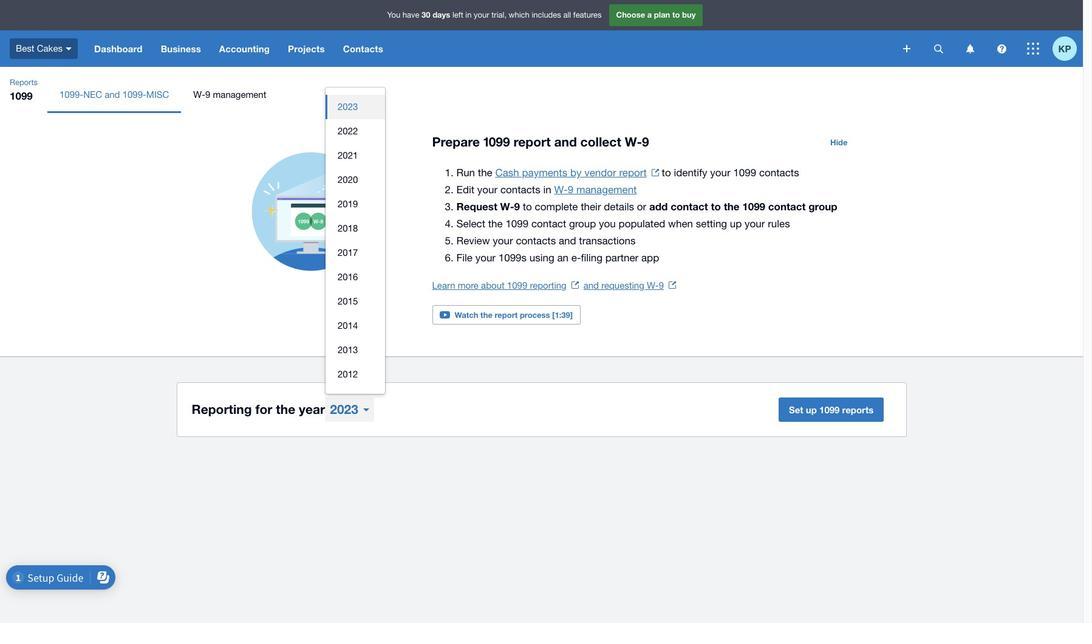 Task type: locate. For each thing, give the bounding box(es) containing it.
your inside you have 30 days left in your trial, which includes all features
[[474, 10, 490, 20]]

w-9 management link up their
[[555, 184, 637, 196]]

1 vertical spatial up
[[806, 404, 817, 415]]

you
[[387, 10, 401, 20]]

1 horizontal spatial up
[[806, 404, 817, 415]]

1099 down "reports" link
[[10, 89, 33, 102]]

0 horizontal spatial in
[[466, 10, 472, 20]]

w-9 management link for reports 1099
[[181, 77, 279, 113]]

2018 button
[[326, 216, 385, 241]]

in down the payments
[[544, 184, 552, 196]]

contact
[[671, 200, 709, 213], [769, 200, 806, 213], [532, 218, 567, 230]]

main content
[[0, 113, 1084, 463]]

set up 1099 reports
[[790, 404, 874, 415]]

request
[[457, 200, 498, 213]]

best cakes button
[[0, 30, 85, 67]]

the right run
[[478, 167, 493, 179]]

9 down app
[[659, 280, 664, 291]]

and up an in the right top of the page
[[559, 235, 577, 247]]

[1:39]
[[553, 310, 573, 320]]

prepare
[[432, 134, 480, 150]]

transactions
[[579, 235, 636, 247]]

business button
[[152, 30, 210, 67]]

report right the vendor
[[620, 167, 647, 179]]

reports link
[[5, 77, 43, 89]]

days
[[433, 10, 451, 20]]

1099- right reports 1099
[[60, 89, 83, 100]]

identify
[[674, 167, 708, 179]]

9
[[205, 89, 211, 100], [642, 134, 650, 150], [568, 184, 574, 196], [515, 200, 520, 213], [659, 280, 664, 291]]

you have 30 days left in your trial, which includes all features
[[387, 10, 602, 20]]

svg image
[[904, 45, 911, 52], [66, 47, 72, 50]]

edit
[[457, 184, 475, 196]]

2020 button
[[326, 168, 385, 192]]

the right for
[[276, 402, 296, 417]]

0 vertical spatial management
[[213, 89, 266, 100]]

contacts
[[760, 167, 800, 179], [501, 184, 541, 196], [516, 235, 556, 247]]

in right left
[[466, 10, 472, 20]]

complete
[[535, 201, 578, 213]]

1099
[[10, 89, 33, 102], [484, 134, 510, 150], [734, 167, 757, 179], [743, 200, 766, 213], [506, 218, 529, 230], [507, 280, 528, 291], [820, 404, 840, 415]]

reports
[[10, 78, 38, 87]]

you
[[599, 218, 616, 230]]

requesting
[[602, 280, 645, 291]]

prepare 1099 report and collect w-9
[[432, 134, 650, 150]]

in
[[466, 10, 472, 20], [544, 184, 552, 196]]

report inside button
[[495, 310, 518, 320]]

report
[[514, 134, 551, 150], [620, 167, 647, 179], [495, 310, 518, 320]]

contact up when
[[671, 200, 709, 213]]

1 vertical spatial group
[[570, 218, 597, 230]]

year
[[299, 402, 325, 417]]

2016
[[338, 272, 358, 282]]

select
[[457, 218, 486, 230]]

about
[[481, 280, 505, 291]]

contact up rules
[[769, 200, 806, 213]]

the inside button
[[481, 310, 493, 320]]

populated
[[619, 218, 666, 230]]

up right setting
[[730, 218, 742, 230]]

1099 left reports at the bottom of page
[[820, 404, 840, 415]]

1 horizontal spatial in
[[544, 184, 552, 196]]

e-
[[572, 252, 581, 264]]

1 1099- from the left
[[60, 89, 83, 100]]

2022
[[338, 126, 358, 136]]

accounting
[[219, 43, 270, 54]]

1099-
[[60, 89, 83, 100], [123, 89, 146, 100]]

more
[[458, 280, 479, 291]]

2016 button
[[326, 265, 385, 289]]

and inside edit your contacts in w-9 management request w-9 to complete their details or add contact to the 1099 contact group select the 1099 contact group you populated when setting up your rules review your contacts and transactions file your 1099s using an e-filing partner app
[[559, 235, 577, 247]]

1099 right 'identify'
[[734, 167, 757, 179]]

and
[[105, 89, 120, 100], [555, 134, 577, 150], [559, 235, 577, 247], [584, 280, 599, 291]]

plan
[[655, 10, 671, 20]]

set
[[790, 404, 804, 415]]

0 horizontal spatial 1099-
[[60, 89, 83, 100]]

report up the payments
[[514, 134, 551, 150]]

1099 up cash
[[484, 134, 510, 150]]

up
[[730, 218, 742, 230], [806, 404, 817, 415]]

0 horizontal spatial svg image
[[66, 47, 72, 50]]

1 vertical spatial 2023
[[330, 402, 359, 417]]

0 vertical spatial w-9 management link
[[181, 77, 279, 113]]

svg image
[[1028, 43, 1040, 55], [935, 44, 944, 53], [967, 44, 975, 53], [998, 44, 1007, 53]]

1 horizontal spatial management
[[577, 184, 637, 196]]

dashboard
[[94, 43, 143, 54]]

2023
[[338, 102, 358, 112], [330, 402, 359, 417]]

0 vertical spatial in
[[466, 10, 472, 20]]

banner
[[0, 0, 1084, 67]]

1 horizontal spatial svg image
[[904, 45, 911, 52]]

2023 up 2022
[[338, 102, 358, 112]]

watch the report process [1:39] button
[[432, 305, 581, 325]]

2019
[[338, 199, 358, 209]]

your down review on the top of the page
[[476, 252, 496, 264]]

report for collect
[[514, 134, 551, 150]]

and requesting w-9 link
[[584, 280, 676, 291]]

w-9 management link down accounting
[[181, 77, 279, 113]]

w- down app
[[647, 280, 659, 291]]

in inside you have 30 days left in your trial, which includes all features
[[466, 10, 472, 20]]

1099-nec and 1099-misc link
[[47, 77, 181, 113]]

filing
[[581, 252, 603, 264]]

report left process
[[495, 310, 518, 320]]

contacts up using
[[516, 235, 556, 247]]

up right 'set'
[[806, 404, 817, 415]]

2017 button
[[326, 241, 385, 265]]

0 vertical spatial 2023
[[338, 102, 358, 112]]

1 vertical spatial management
[[577, 184, 637, 196]]

1 horizontal spatial 1099-
[[123, 89, 146, 100]]

the up setting
[[724, 200, 740, 213]]

the right watch
[[481, 310, 493, 320]]

setting
[[696, 218, 728, 230]]

1 vertical spatial report
[[620, 167, 647, 179]]

1099 down the to identify your 1099 contacts
[[743, 200, 766, 213]]

w- right request
[[501, 200, 515, 213]]

0 vertical spatial group
[[809, 200, 838, 213]]

file
[[457, 252, 473, 264]]

1 horizontal spatial group
[[809, 200, 838, 213]]

hide button
[[824, 133, 856, 152]]

0 horizontal spatial up
[[730, 218, 742, 230]]

watch the report process [1:39]
[[455, 310, 573, 320]]

to left complete
[[523, 201, 532, 213]]

svg image inside best cakes popup button
[[66, 47, 72, 50]]

9 right collect
[[642, 134, 650, 150]]

menu containing 1099-nec and 1099-misc
[[47, 77, 1084, 113]]

using
[[530, 252, 555, 264]]

1 horizontal spatial w-9 management link
[[555, 184, 637, 196]]

0 vertical spatial report
[[514, 134, 551, 150]]

contact down complete
[[532, 218, 567, 230]]

by
[[571, 167, 582, 179]]

choose
[[617, 10, 646, 20]]

add
[[650, 200, 668, 213]]

1 vertical spatial in
[[544, 184, 552, 196]]

2023 inside popup button
[[330, 402, 359, 417]]

0 horizontal spatial w-9 management link
[[181, 77, 279, 113]]

2015 button
[[326, 289, 385, 314]]

run the cash payments by vendor report
[[457, 167, 647, 179]]

1099- right the "nec"
[[123, 89, 146, 100]]

management down accounting
[[213, 89, 266, 100]]

w- up complete
[[555, 184, 568, 196]]

group
[[326, 88, 385, 394]]

nec
[[83, 89, 102, 100]]

management
[[213, 89, 266, 100], [577, 184, 637, 196]]

your
[[474, 10, 490, 20], [711, 167, 731, 179], [478, 184, 498, 196], [745, 218, 766, 230], [493, 235, 513, 247], [476, 252, 496, 264]]

rules
[[768, 218, 791, 230]]

1099 inside reports 1099
[[10, 89, 33, 102]]

1099 right about
[[507, 280, 528, 291]]

0 horizontal spatial management
[[213, 89, 266, 100]]

2023 inside button
[[338, 102, 358, 112]]

1 vertical spatial w-9 management link
[[555, 184, 637, 196]]

edit your contacts in w-9 management request w-9 to complete their details or add contact to the 1099 contact group select the 1099 contact group you populated when setting up your rules review your contacts and transactions file your 1099s using an e-filing partner app
[[457, 184, 838, 264]]

2023 button
[[326, 95, 385, 119]]

your left trial,
[[474, 10, 490, 20]]

contacts up rules
[[760, 167, 800, 179]]

2023 right year
[[330, 402, 359, 417]]

1099 inside button
[[820, 404, 840, 415]]

0 vertical spatial up
[[730, 218, 742, 230]]

menu
[[47, 77, 1084, 113]]

all
[[564, 10, 571, 20]]

2014 button
[[326, 314, 385, 338]]

2014
[[338, 320, 358, 331]]

2 vertical spatial report
[[495, 310, 518, 320]]

contacts down cash
[[501, 184, 541, 196]]

learn more about 1099 reporting link
[[432, 280, 579, 291]]

to left buy
[[673, 10, 680, 20]]

management down the vendor
[[577, 184, 637, 196]]

w-
[[193, 89, 205, 100], [625, 134, 642, 150], [555, 184, 568, 196], [501, 200, 515, 213], [647, 280, 659, 291]]



Task type: describe. For each thing, give the bounding box(es) containing it.
to inside banner
[[673, 10, 680, 20]]

projects
[[288, 43, 325, 54]]

reporting for the year
[[192, 402, 325, 417]]

to up setting
[[711, 200, 721, 213]]

9 down cash
[[515, 200, 520, 213]]

buy
[[683, 10, 696, 20]]

up inside edit your contacts in w-9 management request w-9 to complete their details or add contact to the 1099 contact group select the 1099 contact group you populated when setting up your rules review your contacts and transactions file your 1099s using an e-filing partner app
[[730, 218, 742, 230]]

your up request
[[478, 184, 498, 196]]

and down the filing
[[584, 280, 599, 291]]

2 1099- from the left
[[123, 89, 146, 100]]

watch
[[455, 310, 479, 320]]

0 horizontal spatial group
[[570, 218, 597, 230]]

run
[[457, 167, 475, 179]]

your left rules
[[745, 218, 766, 230]]

report for [1:39]
[[495, 310, 518, 320]]

which
[[509, 10, 530, 20]]

2020
[[338, 174, 358, 185]]

w- right "misc"
[[193, 89, 205, 100]]

best cakes
[[16, 43, 63, 53]]

management inside edit your contacts in w-9 management request w-9 to complete their details or add contact to the 1099 contact group select the 1099 contact group you populated when setting up your rules review your contacts and transactions file your 1099s using an e-filing partner app
[[577, 184, 637, 196]]

group containing 2023
[[326, 88, 385, 394]]

an
[[558, 252, 569, 264]]

2022 button
[[326, 119, 385, 143]]

payments
[[522, 167, 568, 179]]

1099-nec and 1099-misc
[[60, 89, 169, 100]]

1 horizontal spatial contact
[[671, 200, 709, 213]]

collect
[[581, 134, 622, 150]]

30
[[422, 10, 431, 20]]

left
[[453, 10, 464, 20]]

trial,
[[492, 10, 507, 20]]

2 horizontal spatial contact
[[769, 200, 806, 213]]

select a report year list box
[[326, 88, 385, 394]]

misc
[[146, 89, 169, 100]]

your up 1099s
[[493, 235, 513, 247]]

details
[[604, 201, 635, 213]]

2019 button
[[326, 192, 385, 216]]

w-9 management link for to identify your 1099 contacts
[[555, 184, 637, 196]]

the right select
[[489, 218, 503, 230]]

features
[[574, 10, 602, 20]]

set up 1099 reports button
[[779, 398, 885, 422]]

2018
[[338, 223, 358, 233]]

vendor
[[585, 167, 617, 179]]

reports 1099
[[10, 78, 38, 102]]

best
[[16, 43, 34, 53]]

their
[[581, 201, 601, 213]]

learn more about 1099 reporting
[[432, 280, 567, 291]]

2012
[[338, 369, 358, 379]]

business
[[161, 43, 201, 54]]

9 right "misc"
[[205, 89, 211, 100]]

main content containing prepare 1099 report and collect w-9
[[0, 113, 1084, 463]]

to identify your 1099 contacts
[[659, 167, 800, 179]]

2021 button
[[326, 143, 385, 168]]

contacts
[[343, 43, 383, 54]]

choose a plan to buy
[[617, 10, 696, 20]]

have
[[403, 10, 420, 20]]

review
[[457, 235, 490, 247]]

reporting
[[192, 402, 252, 417]]

includes
[[532, 10, 562, 20]]

cash payments by vendor report link
[[496, 167, 659, 179]]

1 vertical spatial contacts
[[501, 184, 541, 196]]

2021
[[338, 150, 358, 160]]

learn
[[432, 280, 456, 291]]

w-9 management
[[193, 89, 266, 100]]

projects button
[[279, 30, 334, 67]]

in inside edit your contacts in w-9 management request w-9 to complete their details or add contact to the 1099 contact group select the 1099 contact group you populated when setting up your rules review your contacts and transactions file your 1099s using an e-filing partner app
[[544, 184, 552, 196]]

and up by
[[555, 134, 577, 150]]

banner containing kp
[[0, 0, 1084, 67]]

2013 button
[[326, 338, 385, 362]]

kp button
[[1053, 30, 1084, 67]]

process
[[520, 310, 550, 320]]

0 vertical spatial contacts
[[760, 167, 800, 179]]

when
[[669, 218, 694, 230]]

up inside set up 1099 reports button
[[806, 404, 817, 415]]

and right the "nec"
[[105, 89, 120, 100]]

9 down by
[[568, 184, 574, 196]]

w- right collect
[[625, 134, 642, 150]]

2013
[[338, 345, 358, 355]]

to left 'identify'
[[662, 167, 671, 179]]

2017
[[338, 247, 358, 258]]

reports
[[843, 404, 874, 415]]

2 vertical spatial contacts
[[516, 235, 556, 247]]

1099s
[[499, 252, 527, 264]]

reporting
[[530, 280, 567, 291]]

for
[[256, 402, 273, 417]]

your right 'identify'
[[711, 167, 731, 179]]

and requesting w-9
[[584, 280, 664, 291]]

dashboard link
[[85, 30, 152, 67]]

partner
[[606, 252, 639, 264]]

app
[[642, 252, 660, 264]]

2012 button
[[326, 362, 385, 387]]

2023 button
[[325, 398, 374, 422]]

cakes
[[37, 43, 63, 53]]

cash
[[496, 167, 520, 179]]

0 horizontal spatial contact
[[532, 218, 567, 230]]

2015
[[338, 296, 358, 306]]

1099 up 1099s
[[506, 218, 529, 230]]



Task type: vqa. For each thing, say whether or not it's contained in the screenshot.
"Set up online payments" popup button
no



